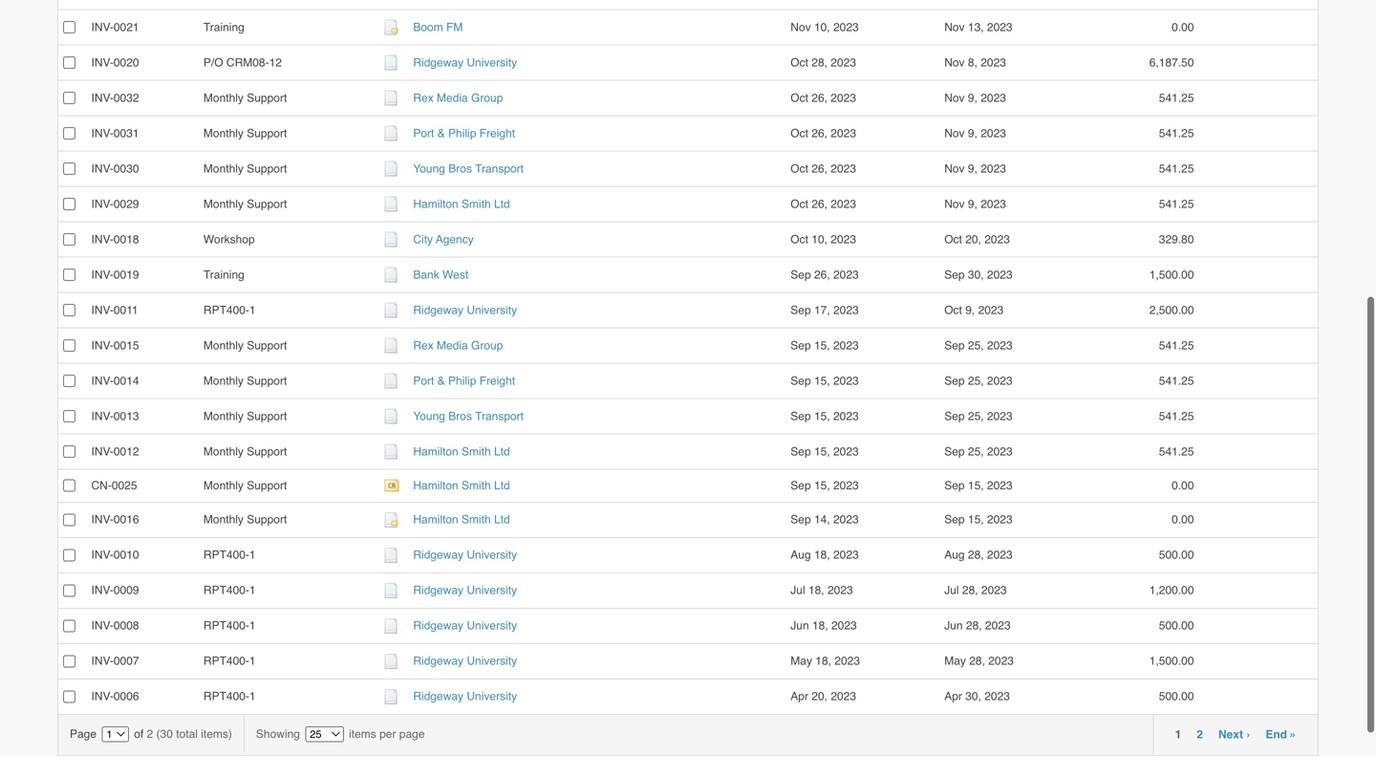 Task type: locate. For each thing, give the bounding box(es) containing it.
may
[[791, 655, 813, 668], [945, 655, 966, 668]]

4 nov 9, 2023 from the top
[[945, 197, 1007, 211]]

2 young bros transport link from the top
[[413, 410, 524, 423]]

apr 20, 2023
[[791, 690, 857, 703]]

28, for aug
[[968, 548, 984, 562]]

4 rpt400- from the top
[[204, 619, 249, 633]]

2 500.00 from the top
[[1159, 619, 1194, 633]]

19 inv- from the top
[[91, 690, 114, 703]]

0 vertical spatial rex
[[413, 91, 434, 105]]

10 monthly from the top
[[204, 513, 244, 526]]

young bros transport
[[413, 162, 524, 175], [413, 410, 524, 423]]

1 vertical spatial rex
[[413, 339, 434, 352]]

inv- for 0018
[[91, 233, 114, 246]]

0 vertical spatial bros
[[449, 162, 472, 175]]

0 vertical spatial 30,
[[968, 268, 984, 282]]

1 may from the left
[[791, 655, 813, 668]]

items
[[349, 727, 376, 741]]

inv- up inv-0020
[[91, 21, 114, 34]]

1 541.25 from the top
[[1159, 91, 1194, 105]]

0 vertical spatial 20,
[[966, 233, 982, 246]]

1 horizontal spatial may
[[945, 655, 966, 668]]

2 vertical spatial 500.00
[[1159, 690, 1194, 703]]

7 ridgeway university from the top
[[413, 690, 517, 703]]

inv- up inv-0018
[[91, 197, 114, 211]]

500.00 up 1 link
[[1159, 690, 1194, 703]]

4 smith from the top
[[462, 513, 491, 526]]

3 25, from the top
[[968, 410, 984, 423]]

inv-0009
[[91, 584, 139, 597]]

18, up jun 18, 2023
[[809, 584, 825, 597]]

28,
[[812, 56, 828, 69], [968, 548, 984, 562], [963, 584, 979, 597], [966, 619, 982, 633], [970, 655, 986, 668]]

inv- down inv-0014
[[91, 410, 114, 423]]

0 vertical spatial 0.00
[[1172, 21, 1194, 34]]

rpt400- for inv-0009
[[204, 584, 249, 597]]

10 support from the top
[[247, 513, 287, 526]]

inv-0014
[[91, 374, 139, 388]]

rex
[[413, 91, 434, 105], [413, 339, 434, 352]]

inv- up inv-0008
[[91, 584, 114, 597]]

training down workshop
[[204, 268, 245, 282]]

1 rpt400- from the top
[[204, 304, 249, 317]]

30, for apr
[[966, 690, 982, 703]]

jul 28, 2023
[[945, 584, 1007, 597]]

6 ridgeway from the top
[[413, 655, 464, 668]]

1 horizontal spatial apr
[[945, 690, 963, 703]]

18, down jul 18, 2023
[[813, 619, 828, 633]]

inv-0012
[[91, 445, 139, 458]]

4 university from the top
[[467, 584, 517, 597]]

inv- down inv-0016 on the bottom left of page
[[91, 548, 114, 562]]

rpt400- for inv-0006
[[204, 690, 249, 703]]

8,
[[968, 56, 978, 69]]

apr down may 18, 2023
[[791, 690, 809, 703]]

0019
[[114, 268, 139, 282]]

13 inv- from the top
[[91, 445, 114, 458]]

8 inv- from the top
[[91, 268, 114, 282]]

2 aug from the left
[[945, 548, 965, 562]]

28, up apr 30, 2023
[[970, 655, 986, 668]]

inv- for 0011
[[91, 304, 114, 317]]

next ›
[[1219, 728, 1251, 741]]

0 horizontal spatial may
[[791, 655, 813, 668]]

ridgeway for 0011
[[413, 304, 464, 317]]

monthly for 0031
[[204, 127, 244, 140]]

jun down jul 18, 2023
[[791, 619, 809, 633]]

1 vertical spatial media
[[437, 339, 468, 352]]

7 inv- from the top
[[91, 233, 114, 246]]

west
[[443, 268, 469, 282]]

university
[[467, 56, 517, 69], [467, 304, 517, 317], [467, 548, 517, 562], [467, 584, 517, 597], [467, 619, 517, 633], [467, 655, 517, 668], [467, 690, 517, 703]]

inv- down inv-0009
[[91, 619, 114, 633]]

may up apr 30, 2023
[[945, 655, 966, 668]]

hamilton smith ltd
[[413, 197, 510, 211], [413, 445, 510, 458], [413, 479, 510, 492], [413, 513, 510, 526]]

28, down jul 28, 2023 at the right
[[966, 619, 982, 633]]

2 rex from the top
[[413, 339, 434, 352]]

inv- down inv-0020
[[91, 91, 114, 105]]

3 nov 9, 2023 from the top
[[945, 162, 1007, 175]]

inv- for 0021
[[91, 21, 114, 34]]

5 support from the top
[[247, 339, 287, 352]]

rex media group for inv-0015
[[413, 339, 503, 352]]

young bros transport for sep 15, 2023
[[413, 410, 524, 423]]

4 hamilton smith ltd link from the top
[[413, 513, 510, 526]]

0 vertical spatial young bros transport
[[413, 162, 524, 175]]

jul up the jun 28, 2023
[[945, 584, 959, 597]]

rex media group down west
[[413, 339, 503, 352]]

aug up jul 18, 2023
[[791, 548, 811, 562]]

1 vertical spatial philip
[[448, 374, 476, 388]]

group for oct 26, 2023
[[471, 91, 503, 105]]

0 vertical spatial training
[[204, 21, 245, 34]]

inv-0013
[[91, 410, 139, 423]]

inv- up inv-0006
[[91, 655, 114, 668]]

0 vertical spatial transport
[[475, 162, 524, 175]]

0 vertical spatial port & philip freight
[[413, 127, 515, 140]]

5 541.25 from the top
[[1159, 339, 1194, 352]]

7 support from the top
[[247, 410, 287, 423]]

25, for port & philip freight
[[968, 374, 984, 388]]

port & philip freight
[[413, 127, 515, 140], [413, 374, 515, 388]]

9 inv- from the top
[[91, 304, 114, 317]]

inv- down inv-0029
[[91, 233, 114, 246]]

inv- down cn-
[[91, 513, 114, 526]]

1 vertical spatial rex media group
[[413, 339, 503, 352]]

4 541.25 from the top
[[1159, 197, 1194, 211]]

1 hamilton smith ltd link from the top
[[413, 197, 510, 211]]

jul 18, 2023
[[791, 584, 853, 597]]

541.25
[[1159, 91, 1194, 105], [1159, 127, 1194, 140], [1159, 162, 1194, 175], [1159, 197, 1194, 211], [1159, 339, 1194, 352], [1159, 374, 1194, 388], [1159, 410, 1194, 423], [1159, 445, 1194, 458]]

1 vertical spatial bros
[[449, 410, 472, 423]]

1 vertical spatial port
[[413, 374, 434, 388]]

apr down may 28, 2023
[[945, 690, 963, 703]]

city agency
[[413, 233, 474, 246]]

1 port & philip freight link from the top
[[413, 127, 515, 140]]

jul up jun 18, 2023
[[791, 584, 806, 597]]

3 ridgeway from the top
[[413, 548, 464, 562]]

1 for 0007
[[249, 655, 256, 668]]

1 rpt400-1 from the top
[[204, 304, 256, 317]]

apr
[[791, 690, 809, 703], [945, 690, 963, 703]]

18, for may
[[816, 655, 832, 668]]

training for inv-0021
[[204, 21, 245, 34]]

3 oct 26, 2023 from the top
[[791, 162, 857, 175]]

2 training from the top
[[204, 268, 245, 282]]

10, up oct 28, 2023
[[814, 21, 830, 34]]

philip
[[448, 127, 476, 140], [448, 374, 476, 388]]

2 hamilton smith ltd from the top
[[413, 445, 510, 458]]

1 vertical spatial 20,
[[812, 690, 828, 703]]

0 horizontal spatial jul
[[791, 584, 806, 597]]

port & philip freight link
[[413, 127, 515, 140], [413, 374, 515, 388]]

0 vertical spatial freight
[[480, 127, 515, 140]]

rpt400- for inv-0008
[[204, 619, 249, 633]]

17 inv- from the top
[[91, 619, 114, 633]]

2 sep 25, 2023 from the top
[[945, 374, 1013, 388]]

2 port & philip freight from the top
[[413, 374, 515, 388]]

1 monthly from the top
[[204, 91, 244, 105]]

1 horizontal spatial jul
[[945, 584, 959, 597]]

inv- up inv-0011
[[91, 268, 114, 282]]

1 vertical spatial freight
[[480, 374, 515, 388]]

0 vertical spatial 10,
[[814, 21, 830, 34]]

1 jul from the left
[[791, 584, 806, 597]]

0 horizontal spatial 2
[[147, 727, 153, 741]]

9, for philip
[[968, 127, 978, 140]]

rex down boom
[[413, 91, 434, 105]]

1,500.00
[[1150, 268, 1194, 282], [1150, 655, 1194, 668]]

1 vertical spatial port & philip freight
[[413, 374, 515, 388]]

4 rpt400-1 from the top
[[204, 619, 256, 633]]

& for 0014
[[438, 374, 445, 388]]

rex media group down fm
[[413, 91, 503, 105]]

20,
[[966, 233, 982, 246], [812, 690, 828, 703]]

inv- down inv-0011
[[91, 339, 114, 352]]

3 rpt400- from the top
[[204, 584, 249, 597]]

18, for aug
[[814, 548, 830, 562]]

inv- up inv-0013
[[91, 374, 114, 388]]

28, up jul 28, 2023 at the right
[[968, 548, 984, 562]]

0 vertical spatial group
[[471, 91, 503, 105]]

aug for aug 28, 2023
[[945, 548, 965, 562]]

2 transport from the top
[[475, 410, 524, 423]]

28, up the jun 28, 2023
[[963, 584, 979, 597]]

10,
[[814, 21, 830, 34], [812, 233, 828, 246]]

9, for group
[[968, 91, 978, 105]]

2 right 1 link
[[1197, 728, 1204, 741]]

inv-0010
[[91, 548, 139, 562]]

3 hamilton smith ltd link from the top
[[413, 479, 510, 492]]

rex media group link down west
[[413, 339, 503, 352]]

1 support from the top
[[247, 91, 287, 105]]

2023
[[834, 21, 859, 34], [987, 21, 1013, 34], [831, 56, 857, 69], [981, 56, 1007, 69], [831, 91, 857, 105], [981, 91, 1007, 105], [831, 127, 857, 140], [981, 127, 1007, 140], [831, 162, 857, 175], [981, 162, 1007, 175], [831, 197, 857, 211], [981, 197, 1007, 211], [831, 233, 857, 246], [985, 233, 1010, 246], [834, 268, 859, 282], [987, 268, 1013, 282], [834, 304, 859, 317], [978, 304, 1004, 317], [834, 339, 859, 352], [987, 339, 1013, 352], [834, 374, 859, 388], [987, 374, 1013, 388], [834, 410, 859, 423], [987, 410, 1013, 423], [834, 445, 859, 458], [987, 445, 1013, 458], [834, 479, 859, 492], [987, 479, 1013, 492], [834, 513, 859, 526], [987, 513, 1013, 526], [834, 548, 859, 562], [987, 548, 1013, 562], [828, 584, 853, 597], [982, 584, 1007, 597], [832, 619, 857, 633], [986, 619, 1011, 633], [835, 655, 860, 668], [989, 655, 1014, 668], [831, 690, 857, 703], [985, 690, 1010, 703]]

2 may from the left
[[945, 655, 966, 668]]

sep 25, 2023 for rex media group
[[945, 339, 1013, 352]]

1 for 0010
[[249, 548, 256, 562]]

ltd for cn-0025
[[494, 479, 510, 492]]

jul for jul 28, 2023
[[945, 584, 959, 597]]

1 vertical spatial young bros transport
[[413, 410, 524, 423]]

6 support from the top
[[247, 374, 287, 388]]

2 rpt400-1 from the top
[[204, 548, 256, 562]]

page
[[70, 727, 100, 741]]

2,500.00
[[1150, 304, 1194, 317]]

0 vertical spatial &
[[438, 127, 445, 140]]

10 monthly support from the top
[[204, 513, 287, 526]]

rex down 'bank'
[[413, 339, 434, 352]]

8 support from the top
[[247, 445, 287, 458]]

26, for philip
[[812, 127, 828, 140]]

0011
[[114, 304, 138, 317]]

1 vertical spatial young
[[413, 410, 445, 423]]

2 media from the top
[[437, 339, 468, 352]]

agency
[[436, 233, 474, 246]]

cn-0025
[[91, 479, 137, 492]]

0.00 for nov 10, 2023
[[1172, 21, 1194, 34]]

15, for inv-0014
[[814, 374, 830, 388]]

500.00 down '1,200.00'
[[1159, 619, 1194, 633]]

2 ridgeway from the top
[[413, 304, 464, 317]]

12
[[269, 56, 282, 69]]

apr for apr 20, 2023
[[791, 690, 809, 703]]

sep 15, 2023 for 0015
[[791, 339, 859, 352]]

port for 0014
[[413, 374, 434, 388]]

of
[[134, 727, 144, 741]]

3 monthly support from the top
[[204, 162, 287, 175]]

inv- up cn-
[[91, 445, 114, 458]]

4 ridgeway university from the top
[[413, 584, 517, 597]]

may up the apr 20, 2023
[[791, 655, 813, 668]]

541.25 for 0013
[[1159, 410, 1194, 423]]

1 & from the top
[[438, 127, 445, 140]]

nov for young bros transport
[[945, 162, 965, 175]]

0008
[[114, 619, 139, 633]]

30, for sep
[[968, 268, 984, 282]]

sep 25, 2023
[[945, 339, 1013, 352], [945, 374, 1013, 388], [945, 410, 1013, 423], [945, 445, 1013, 458]]

3 541.25 from the top
[[1159, 162, 1194, 175]]

inv-
[[91, 21, 114, 34], [91, 56, 114, 69], [91, 91, 114, 105], [91, 127, 114, 140], [91, 162, 114, 175], [91, 197, 114, 211], [91, 233, 114, 246], [91, 268, 114, 282], [91, 304, 114, 317], [91, 339, 114, 352], [91, 374, 114, 388], [91, 410, 114, 423], [91, 445, 114, 458], [91, 513, 114, 526], [91, 548, 114, 562], [91, 584, 114, 597], [91, 619, 114, 633], [91, 655, 114, 668], [91, 690, 114, 703]]

1 vertical spatial transport
[[475, 410, 524, 423]]

20, up sep 30, 2023
[[966, 233, 982, 246]]

7 monthly support from the top
[[204, 410, 287, 423]]

1 0.00 from the top
[[1172, 21, 1194, 34]]

jun
[[791, 619, 809, 633], [945, 619, 963, 633]]

25, for hamilton smith ltd
[[968, 445, 984, 458]]

8 monthly support from the top
[[204, 445, 287, 458]]

15,
[[814, 339, 830, 352], [814, 374, 830, 388], [814, 410, 830, 423], [814, 445, 830, 458], [814, 479, 830, 492], [968, 479, 984, 492], [968, 513, 984, 526]]

0 vertical spatial 1,500.00
[[1150, 268, 1194, 282]]

12 inv- from the top
[[91, 410, 114, 423]]

media down west
[[437, 339, 468, 352]]

1,500.00 for sep 30, 2023
[[1150, 268, 1194, 282]]

4 monthly support from the top
[[204, 197, 287, 211]]

7 university from the top
[[467, 690, 517, 703]]

2 monthly support from the top
[[204, 127, 287, 140]]

10, for nov
[[814, 21, 830, 34]]

1 rex from the top
[[413, 91, 434, 105]]

support for 0025
[[247, 479, 287, 492]]

ridgeway university
[[413, 56, 517, 69], [413, 304, 517, 317], [413, 548, 517, 562], [413, 584, 517, 597], [413, 619, 517, 633], [413, 655, 517, 668], [413, 690, 517, 703]]

2 university from the top
[[467, 304, 517, 317]]

training up p/o
[[204, 21, 245, 34]]

3 inv- from the top
[[91, 91, 114, 105]]

0 vertical spatial media
[[437, 91, 468, 105]]

smith for inv-0016
[[462, 513, 491, 526]]

ridgeway for 0006
[[413, 690, 464, 703]]

monthly support for 0016
[[204, 513, 287, 526]]

hamilton for cn-0025
[[413, 479, 459, 492]]

1 vertical spatial 30,
[[966, 690, 982, 703]]

oct 28, 2023
[[791, 56, 857, 69]]

1 vertical spatial 0.00
[[1172, 479, 1194, 492]]

2 oct 26, 2023 from the top
[[791, 127, 857, 140]]

4 25, from the top
[[968, 445, 984, 458]]

monthly
[[204, 91, 244, 105], [204, 127, 244, 140], [204, 162, 244, 175], [204, 197, 244, 211], [204, 339, 244, 352], [204, 374, 244, 388], [204, 410, 244, 423], [204, 445, 244, 458], [204, 479, 244, 492], [204, 513, 244, 526]]

1 apr from the left
[[791, 690, 809, 703]]

0014
[[114, 374, 139, 388]]

None checkbox
[[63, 21, 76, 34], [63, 127, 76, 140], [63, 163, 76, 175], [63, 198, 76, 210], [63, 269, 76, 281], [63, 304, 76, 317], [63, 339, 76, 352], [63, 480, 76, 492], [63, 549, 76, 561], [63, 584, 76, 597], [63, 655, 76, 668], [63, 690, 76, 703], [63, 21, 76, 34], [63, 127, 76, 140], [63, 163, 76, 175], [63, 198, 76, 210], [63, 269, 76, 281], [63, 304, 76, 317], [63, 339, 76, 352], [63, 480, 76, 492], [63, 549, 76, 561], [63, 584, 76, 597], [63, 655, 76, 668], [63, 690, 76, 703]]

hamilton
[[413, 197, 459, 211], [413, 445, 459, 458], [413, 479, 459, 492], [413, 513, 459, 526]]

inv- up inv-0030
[[91, 127, 114, 140]]

500.00 up '1,200.00'
[[1159, 548, 1194, 562]]

1,500.00 down '1,200.00'
[[1150, 655, 1194, 668]]

sep 30, 2023
[[945, 268, 1013, 282]]

sep 15, 2023 for 0012
[[791, 445, 859, 458]]

26, for ltd
[[812, 197, 828, 211]]

9 support from the top
[[247, 479, 287, 492]]

9 monthly from the top
[[204, 479, 244, 492]]

jun down jul 28, 2023 at the right
[[945, 619, 963, 633]]

0 vertical spatial young bros transport link
[[413, 162, 524, 175]]

2 bros from the top
[[449, 410, 472, 423]]

28, down nov 10, 2023
[[812, 56, 828, 69]]

10, up sep 26, 2023
[[812, 233, 828, 246]]

media down fm
[[437, 91, 468, 105]]

3 rpt400-1 from the top
[[204, 584, 256, 597]]

1 inv- from the top
[[91, 21, 114, 34]]

port & philip freight for inv-0014
[[413, 374, 515, 388]]

oct 26, 2023 for hamilton smith ltd
[[791, 197, 857, 211]]

5 monthly support from the top
[[204, 339, 287, 352]]

1 horizontal spatial aug
[[945, 548, 965, 562]]

monthly support for 0015
[[204, 339, 287, 352]]

5 inv- from the top
[[91, 162, 114, 175]]

rex media group
[[413, 91, 503, 105], [413, 339, 503, 352]]

0 vertical spatial rex media group link
[[413, 91, 503, 105]]

0 horizontal spatial jun
[[791, 619, 809, 633]]

media for 0015
[[437, 339, 468, 352]]

1 philip from the top
[[448, 127, 476, 140]]

7 ridgeway from the top
[[413, 690, 464, 703]]

5 ridgeway university from the top
[[413, 619, 517, 633]]

2 25, from the top
[[968, 374, 984, 388]]

0 vertical spatial young
[[413, 162, 445, 175]]

monthly for 0015
[[204, 339, 244, 352]]

hamilton smith ltd link
[[413, 197, 510, 211], [413, 445, 510, 458], [413, 479, 510, 492], [413, 513, 510, 526]]

2 freight from the top
[[480, 374, 515, 388]]

1 university from the top
[[467, 56, 517, 69]]

25, for young bros transport
[[968, 410, 984, 423]]

page
[[399, 727, 425, 741]]

1 port & philip freight from the top
[[413, 127, 515, 140]]

nov for hamilton smith ltd
[[945, 197, 965, 211]]

1 vertical spatial 1,500.00
[[1150, 655, 1194, 668]]

ridgeway university link for oct 28, 2023
[[413, 56, 517, 69]]

0 vertical spatial philip
[[448, 127, 476, 140]]

items per page
[[346, 727, 425, 741]]

541.25 for 0014
[[1159, 374, 1194, 388]]

6 monthly support from the top
[[204, 374, 287, 388]]

monthly for 0025
[[204, 479, 244, 492]]

18, up the apr 20, 2023
[[816, 655, 832, 668]]

1 ridgeway from the top
[[413, 56, 464, 69]]

500.00
[[1159, 548, 1194, 562], [1159, 619, 1194, 633], [1159, 690, 1194, 703]]

aug up jul 28, 2023 at the right
[[945, 548, 965, 562]]

2 apr from the left
[[945, 690, 963, 703]]

hamilton smith ltd link for inv-0012
[[413, 445, 510, 458]]

None checkbox
[[63, 56, 76, 69], [63, 92, 76, 104], [63, 233, 76, 246], [63, 375, 76, 387], [63, 410, 76, 423], [63, 446, 76, 458], [63, 514, 76, 526], [63, 620, 76, 632], [63, 56, 76, 69], [63, 92, 76, 104], [63, 233, 76, 246], [63, 375, 76, 387], [63, 410, 76, 423], [63, 446, 76, 458], [63, 514, 76, 526], [63, 620, 76, 632]]

jul for jul 18, 2023
[[791, 584, 806, 597]]

sep 17, 2023
[[791, 304, 859, 317]]

0 vertical spatial port & philip freight link
[[413, 127, 515, 140]]

port & philip freight for inv-0031
[[413, 127, 515, 140]]

2 young from the top
[[413, 410, 445, 423]]

30,
[[968, 268, 984, 282], [966, 690, 982, 703]]

1 group from the top
[[471, 91, 503, 105]]

0 vertical spatial rex media group
[[413, 91, 503, 105]]

1 vertical spatial &
[[438, 374, 445, 388]]

hamilton smith ltd link for inv-0016
[[413, 513, 510, 526]]

1 500.00 from the top
[[1159, 548, 1194, 562]]

10 inv- from the top
[[91, 339, 114, 352]]

1 vertical spatial port & philip freight link
[[413, 374, 515, 388]]

0 horizontal spatial 20,
[[812, 690, 828, 703]]

inv- down 'inv-0031'
[[91, 162, 114, 175]]

15, for inv-0015
[[814, 339, 830, 352]]

hamilton smith ltd link for inv-0029
[[413, 197, 510, 211]]

1 vertical spatial 500.00
[[1159, 619, 1194, 633]]

items)
[[201, 727, 232, 741]]

0018
[[114, 233, 139, 246]]

inv- down inv-0019
[[91, 304, 114, 317]]

2 support from the top
[[247, 127, 287, 140]]

1 vertical spatial young bros transport link
[[413, 410, 524, 423]]

2 left (
[[147, 727, 153, 741]]

0 vertical spatial port
[[413, 127, 434, 140]]

7 monthly from the top
[[204, 410, 244, 423]]

rpt400- for inv-0011
[[204, 304, 249, 317]]

18, for jul
[[809, 584, 825, 597]]

1 vertical spatial 10,
[[812, 233, 828, 246]]

1 vertical spatial rex media group link
[[413, 339, 503, 352]]

ridgeway for 0008
[[413, 619, 464, 633]]

end »
[[1266, 728, 1297, 741]]

2 vertical spatial 0.00
[[1172, 513, 1194, 526]]

30, down may 28, 2023
[[966, 690, 982, 703]]

0 vertical spatial 500.00
[[1159, 548, 1194, 562]]

20, down may 18, 2023
[[812, 690, 828, 703]]

0 horizontal spatial aug
[[791, 548, 811, 562]]

university for jun 18, 2023
[[467, 619, 517, 633]]

university for oct 28, 2023
[[467, 56, 517, 69]]

1,500.00 up 2,500.00
[[1150, 268, 1194, 282]]

1 vertical spatial training
[[204, 268, 245, 282]]

end » link
[[1266, 728, 1297, 741]]

inv- down inv-0007
[[91, 690, 114, 703]]

rex for 0032
[[413, 91, 434, 105]]

25,
[[968, 339, 984, 352], [968, 374, 984, 388], [968, 410, 984, 423], [968, 445, 984, 458]]

jun 18, 2023
[[791, 619, 857, 633]]

4 oct 26, 2023 from the top
[[791, 197, 857, 211]]

1 nov 9, 2023 from the top
[[945, 91, 1007, 105]]

inv- down inv-0021
[[91, 56, 114, 69]]

university for jul 18, 2023
[[467, 584, 517, 597]]

smith
[[462, 197, 491, 211], [462, 445, 491, 458], [462, 479, 491, 492], [462, 513, 491, 526]]

20, for oct
[[966, 233, 982, 246]]

1 monthly support from the top
[[204, 91, 287, 105]]

rex media group link down fm
[[413, 91, 503, 105]]

1 freight from the top
[[480, 127, 515, 140]]

0 horizontal spatial apr
[[791, 690, 809, 703]]

1 horizontal spatial jun
[[945, 619, 963, 633]]

1 bros from the top
[[449, 162, 472, 175]]

30, down oct 20, 2023
[[968, 268, 984, 282]]

2 rpt400- from the top
[[204, 548, 249, 562]]

1 horizontal spatial 2
[[1197, 728, 1204, 741]]

1 rex media group link from the top
[[413, 91, 503, 105]]

16 inv- from the top
[[91, 584, 114, 597]]

(
[[156, 727, 160, 741]]

support for 0013
[[247, 410, 287, 423]]

18, down "14,"
[[814, 548, 830, 562]]

media
[[437, 91, 468, 105], [437, 339, 468, 352]]

1 vertical spatial group
[[471, 339, 503, 352]]

hamilton for inv-0029
[[413, 197, 459, 211]]

2 jul from the left
[[945, 584, 959, 597]]

&
[[438, 127, 445, 140], [438, 374, 445, 388]]

15, for inv-0013
[[814, 410, 830, 423]]

1 horizontal spatial 20,
[[966, 233, 982, 246]]

young bros transport link
[[413, 162, 524, 175], [413, 410, 524, 423]]



Task type: vqa. For each thing, say whether or not it's contained in the screenshot.
second the Smith
yes



Task type: describe. For each thing, give the bounding box(es) containing it.
ltd for inv-0016
[[494, 513, 510, 526]]

inv- for 0014
[[91, 374, 114, 388]]

university for sep 17, 2023
[[467, 304, 517, 317]]

jun 28, 2023
[[945, 619, 1011, 633]]

total
[[176, 727, 198, 741]]

per
[[380, 727, 396, 741]]

sep 14, 2023
[[791, 513, 859, 526]]

ridgeway university link for apr 20, 2023
[[413, 690, 517, 703]]

oct 10, 2023
[[791, 233, 857, 246]]

transport for sep 15, 2023
[[475, 410, 524, 423]]

support for 0030
[[247, 162, 287, 175]]

city
[[413, 233, 433, 246]]

541.25 for 0031
[[1159, 127, 1194, 140]]

inv-0021
[[91, 21, 139, 34]]

monthly for 0032
[[204, 91, 244, 105]]

14,
[[814, 513, 830, 526]]

0031
[[114, 127, 139, 140]]

oct 9, 2023
[[945, 304, 1004, 317]]

oct 26, 2023 for port & philip freight
[[791, 127, 857, 140]]

& for 0031
[[438, 127, 445, 140]]

1 link
[[1175, 728, 1182, 741]]

bros for 0013
[[449, 410, 472, 423]]

jun for jun 28, 2023
[[945, 619, 963, 633]]

0016
[[114, 513, 139, 526]]

inv- for 0020
[[91, 56, 114, 69]]

28, for oct
[[812, 56, 828, 69]]

ridgeway for 0009
[[413, 584, 464, 597]]

nov for boom fm
[[945, 21, 965, 34]]

monthly support for 0032
[[204, 91, 287, 105]]

0010
[[114, 548, 139, 562]]

0020
[[114, 56, 139, 69]]

smith for cn-0025
[[462, 479, 491, 492]]

monthly support for 0013
[[204, 410, 287, 423]]

26, for group
[[812, 91, 828, 105]]

1 for 0006
[[249, 690, 256, 703]]

inv-0006
[[91, 690, 139, 703]]

university for apr 20, 2023
[[467, 690, 517, 703]]

inv-0007
[[91, 655, 139, 668]]

young for 0013
[[413, 410, 445, 423]]

support for 0012
[[247, 445, 287, 458]]

port for 0031
[[413, 127, 434, 140]]

rpt400- for inv-0010
[[204, 548, 249, 562]]

aug 28, 2023
[[945, 548, 1013, 562]]

0015
[[114, 339, 139, 352]]

fm
[[446, 21, 463, 34]]

13,
[[968, 21, 984, 34]]

monthly for 0012
[[204, 445, 244, 458]]

oct for port & philip freight
[[791, 127, 809, 140]]

0029
[[114, 197, 139, 211]]

inv- for 0031
[[91, 127, 114, 140]]

nov 9, 2023 for young bros transport
[[945, 162, 1007, 175]]

0006
[[114, 690, 139, 703]]

18, for jun
[[813, 619, 828, 633]]

0009
[[114, 584, 139, 597]]

inv- for 0016
[[91, 513, 114, 526]]

transport for oct 26, 2023
[[475, 162, 524, 175]]

28, for jul
[[963, 584, 979, 597]]

nov 13, 2023
[[945, 21, 1013, 34]]

0013
[[114, 410, 139, 423]]

30
[[160, 727, 173, 741]]

freight for oct 26, 2023
[[480, 127, 515, 140]]

17,
[[814, 304, 830, 317]]

6,187.50
[[1150, 56, 1194, 69]]

0032
[[114, 91, 139, 105]]

inv-0008
[[91, 619, 139, 633]]

inv-0019
[[91, 268, 139, 282]]

inv- for 0032
[[91, 91, 114, 105]]

0021
[[114, 21, 139, 34]]

freight for sep 15, 2023
[[480, 374, 515, 388]]

nov for rex media group
[[945, 91, 965, 105]]

inv- for 0030
[[91, 162, 114, 175]]

cn-
[[91, 479, 112, 492]]

inv- for 0013
[[91, 410, 114, 423]]

541.25 for 0029
[[1159, 197, 1194, 211]]

sep 25, 2023 for young bros transport
[[945, 410, 1013, 423]]

329.80
[[1159, 233, 1194, 246]]

rpt400-1 for inv-0007
[[204, 655, 256, 668]]

2 link
[[1197, 728, 1204, 741]]

oct 20, 2023
[[945, 233, 1010, 246]]

sep 26, 2023
[[791, 268, 859, 282]]

inv-0016
[[91, 513, 139, 526]]

inv-0015
[[91, 339, 139, 352]]

boom
[[413, 21, 443, 34]]

ridgeway for 0007
[[413, 655, 464, 668]]

crm08-
[[226, 56, 269, 69]]

500.00 for aug 28, 2023
[[1159, 548, 1194, 562]]

hamilton smith ltd link for cn-0025
[[413, 479, 510, 492]]

nov 9, 2023 for rex media group
[[945, 91, 1007, 105]]

bank west
[[413, 268, 469, 282]]

oct for city agency
[[791, 233, 809, 246]]

hamilton smith ltd for inv-0016
[[413, 513, 510, 526]]

0007
[[114, 655, 139, 668]]

0.00 for sep 15, 2023
[[1172, 479, 1194, 492]]

apr 30, 2023
[[945, 690, 1010, 703]]

may 18, 2023
[[791, 655, 860, 668]]

hamilton for inv-0012
[[413, 445, 459, 458]]

bank
[[413, 268, 439, 282]]

young bros transport for oct 26, 2023
[[413, 162, 524, 175]]

nov 10, 2023
[[791, 21, 859, 34]]

inv-0018
[[91, 233, 139, 246]]

may 28, 2023
[[945, 655, 1014, 668]]

showing
[[256, 727, 303, 741]]

rpt400-1 for inv-0006
[[204, 690, 256, 703]]

500.00 for apr 30, 2023
[[1159, 690, 1194, 703]]

ridgeway university link for jul 18, 2023
[[413, 584, 517, 597]]

inv-0031
[[91, 127, 139, 140]]

young for 0030
[[413, 162, 445, 175]]

p/o
[[204, 56, 223, 69]]

inv-0020
[[91, 56, 139, 69]]

inv- for 0029
[[91, 197, 114, 211]]

rpt400-1 for inv-0011
[[204, 304, 256, 317]]

support for 0029
[[247, 197, 287, 211]]

may for may 28, 2023
[[945, 655, 966, 668]]

1 for 0011
[[249, 304, 256, 317]]

0030
[[114, 162, 139, 175]]

0025
[[112, 479, 137, 492]]

boom fm
[[413, 21, 463, 34]]

0012
[[114, 445, 139, 458]]

inv-0032
[[91, 91, 139, 105]]

may for may 18, 2023
[[791, 655, 813, 668]]

monthly for 0029
[[204, 197, 244, 211]]

next › link
[[1219, 728, 1251, 741]]

oct for rex media group
[[791, 91, 809, 105]]

sep 25, 2023 for port & philip freight
[[945, 374, 1013, 388]]

nov 8, 2023
[[945, 56, 1007, 69]]

media for 0032
[[437, 91, 468, 105]]

oct 26, 2023 for young bros transport
[[791, 162, 857, 175]]

city agency link
[[413, 233, 474, 246]]

ridgeway university for jun 18, 2023
[[413, 619, 517, 633]]

sep 15, 2023 for 0013
[[791, 410, 859, 423]]

sep 15, 2023 for 0025
[[791, 479, 859, 492]]

inv-0011
[[91, 304, 138, 317]]

9, for transport
[[968, 162, 978, 175]]

1,200.00
[[1150, 584, 1194, 597]]

inv-0030
[[91, 162, 139, 175]]

ridgeway university for may 18, 2023
[[413, 655, 517, 668]]

aug 18, 2023
[[791, 548, 859, 562]]

workshop
[[204, 233, 255, 246]]

inv- for 0019
[[91, 268, 114, 282]]

group for sep 15, 2023
[[471, 339, 503, 352]]

p/o crm08-12
[[204, 56, 282, 69]]

ridgeway university link for aug 18, 2023
[[413, 548, 517, 562]]

541.25 for 0030
[[1159, 162, 1194, 175]]

oct for young bros transport
[[791, 162, 809, 175]]

boom fm link
[[413, 21, 463, 34]]

philip for inv-0014
[[448, 374, 476, 388]]

port & philip freight link for inv-0014
[[413, 374, 515, 388]]

sep 15, 2023 for 0014
[[791, 374, 859, 388]]

nov for ridgeway university
[[945, 56, 965, 69]]

ridgeway university for oct 28, 2023
[[413, 56, 517, 69]]

monthly support for 0030
[[204, 162, 287, 175]]

bank west link
[[413, 268, 469, 282]]

support for 0015
[[247, 339, 287, 352]]



